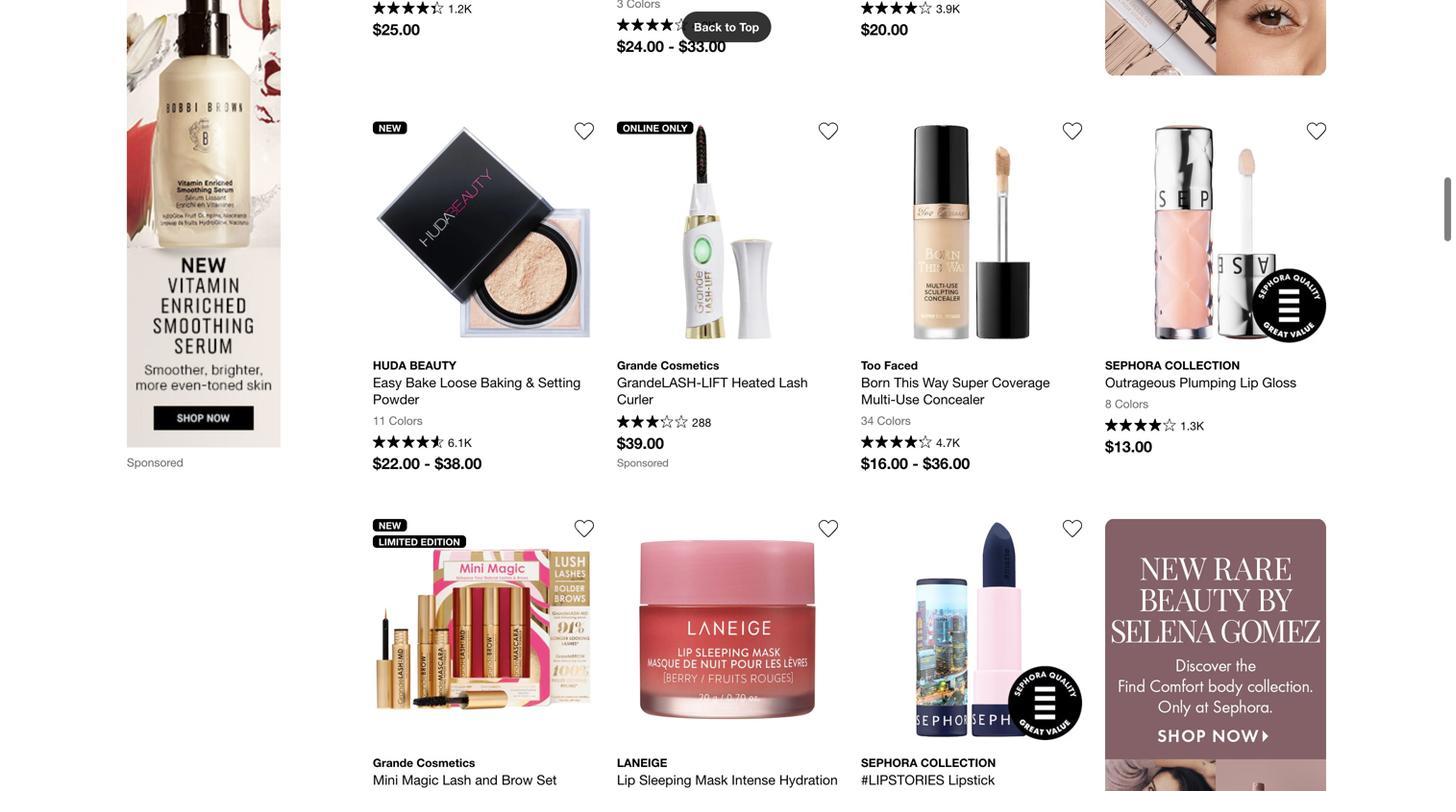 Task type: vqa. For each thing, say whether or not it's contained in the screenshot.
Face to the middle
no



Task type: locate. For each thing, give the bounding box(es) containing it.
1 vertical spatial lip
[[617, 772, 636, 788]]

colors
[[1115, 397, 1149, 411], [389, 414, 423, 427], [877, 414, 911, 427]]

$24.00 - $33.00
[[617, 37, 726, 55]]

1 horizontal spatial lash
[[779, 374, 808, 390]]

1 horizontal spatial grande
[[617, 359, 658, 372]]

$38.00
[[435, 454, 482, 473]]

4.5 stars element for $16.00
[[861, 436, 932, 451]]

4.3k reviews element
[[692, 19, 716, 32]]

collection inside sephora collection #lipstories lipstick
[[921, 756, 996, 770]]

0 horizontal spatial grande
[[373, 756, 413, 770]]

grande cosmetics mini magic lash and brow set
[[373, 756, 557, 788]]

heated
[[732, 374, 775, 390]]

born
[[861, 374, 890, 390]]

baking
[[481, 374, 522, 390]]

0 vertical spatial collection
[[1165, 359, 1240, 372]]

coverage
[[992, 374, 1050, 390]]

1 vertical spatial new
[[379, 520, 401, 531]]

- for $24.00
[[668, 37, 675, 55]]

colors down outrageous
[[1115, 397, 1149, 411]]

online
[[623, 122, 659, 134]]

1 horizontal spatial 4 stars element
[[861, 1, 932, 17]]

0 vertical spatial lip
[[1240, 374, 1259, 390]]

cosmetics up lift
[[661, 359, 719, 372]]

sephora for outrageous
[[1105, 359, 1162, 372]]

4.3k
[[692, 19, 716, 32]]

lip left gloss
[[1240, 374, 1259, 390]]

0 horizontal spatial 4 stars element
[[617, 18, 688, 34]]

sponsored
[[127, 456, 183, 469], [617, 457, 669, 469]]

sephora up #lipstories
[[861, 756, 918, 770]]

collection up lipstick
[[921, 756, 996, 770]]

- for $16.00
[[913, 454, 919, 473]]

$39.00 sponsored
[[617, 434, 669, 469]]

0 horizontal spatial collection
[[921, 756, 996, 770]]

0 horizontal spatial lip
[[617, 772, 636, 788]]

4.5 stars element up $22.00
[[373, 436, 444, 451]]

1 horizontal spatial -
[[668, 37, 675, 55]]

1 vertical spatial cosmetics
[[417, 756, 475, 770]]

faced
[[884, 359, 918, 372]]

back to top button
[[682, 12, 771, 42]]

only
[[662, 122, 688, 134]]

1.2k reviews element
[[448, 2, 472, 15]]

1 vertical spatial sephora
[[861, 756, 918, 770]]

2 horizontal spatial -
[[913, 454, 919, 473]]

$24.00
[[617, 37, 664, 55]]

back to top
[[694, 20, 759, 34]]

gloss
[[1263, 374, 1297, 390]]

$22.00
[[373, 454, 420, 473]]

sephora collection - outrageous plumping lip gloss image
[[1105, 122, 1327, 343]]

cosmetics for lift
[[661, 359, 719, 372]]

colors inside huda beauty easy bake loose baking & setting powder 11 colors
[[389, 414, 423, 427]]

2 horizontal spatial colors
[[1115, 397, 1149, 411]]

colors down powder on the left of the page
[[389, 414, 423, 427]]

sephora up outrageous
[[1105, 359, 1162, 372]]

4 stars element
[[861, 1, 932, 17], [617, 18, 688, 34], [1105, 419, 1176, 434]]

back
[[694, 20, 722, 34]]

c
[[694, 789, 704, 791]]

new for new limited edition
[[379, 520, 401, 531]]

4.5 stars element up $16.00
[[861, 436, 932, 451]]

cosmetics
[[661, 359, 719, 372], [417, 756, 475, 770]]

use
[[896, 391, 920, 407]]

288
[[692, 416, 712, 429]]

34
[[861, 414, 874, 427]]

0 vertical spatial 4 stars element
[[861, 1, 932, 17]]

1 horizontal spatial colors
[[877, 414, 911, 427]]

grande inside grande cosmetics grandelash-lift heated lash curler
[[617, 359, 658, 372]]

288 reviews element
[[692, 416, 712, 429]]

0 horizontal spatial lash
[[443, 772, 471, 788]]

2 new from the top
[[379, 520, 401, 531]]

0 horizontal spatial sponsored
[[127, 456, 183, 469]]

colors inside too faced born this way super coverage multi-use concealer 34 colors
[[877, 414, 911, 427]]

hydration
[[779, 772, 838, 788]]

lash inside grande cosmetics grandelash-lift heated lash curler
[[779, 374, 808, 390]]

$39.00
[[617, 434, 664, 452]]

online only
[[623, 122, 688, 134]]

new rare beauty by selena gomez | discover the find comfort body collection. only at sephora. shop now > image
[[1105, 519, 1327, 791]]

3.5 stars element
[[617, 415, 688, 431]]

1 vertical spatial grande
[[373, 756, 413, 770]]

0 horizontal spatial sephora
[[861, 756, 918, 770]]

0 vertical spatial sephora
[[1105, 359, 1162, 372]]

2 horizontal spatial 4 stars element
[[1105, 419, 1176, 434]]

collection
[[1165, 359, 1240, 372], [921, 756, 996, 770]]

sign in to love huda beauty - easy bake loose baking & setting powder image
[[575, 122, 594, 141]]

new
[[379, 122, 401, 134], [379, 520, 401, 531]]

- right $22.00
[[424, 454, 431, 473]]

sign in to love laneige - lip sleeping mask intense hydration with vitamin c image
[[819, 519, 838, 538]]

sign in to love grande cosmetics - grandelash-lift heated lash curler image
[[819, 122, 838, 141]]

0 vertical spatial lash
[[779, 374, 808, 390]]

0 horizontal spatial cosmetics
[[417, 756, 475, 770]]

4 stars element up $24.00
[[617, 18, 688, 34]]

$22.00 - $38.00
[[373, 454, 482, 473]]

collection for lipstick
[[921, 756, 996, 770]]

bake
[[406, 374, 436, 390]]

8
[[1105, 397, 1112, 411]]

brow
[[502, 772, 533, 788]]

anastasia beverly hills | new brow freeze gel: a stronger take on the fan-fave wax. shop now > image
[[1105, 0, 1327, 76]]

lip up with
[[617, 772, 636, 788]]

cosmetics inside grande cosmetics grandelash-lift heated lash curler
[[661, 359, 719, 372]]

top
[[740, 20, 759, 34]]

1 horizontal spatial sephora
[[1105, 359, 1162, 372]]

cosmetics inside 'grande cosmetics mini magic lash and brow set'
[[417, 756, 475, 770]]

collection inside sephora collection outrageous plumping lip gloss 8 colors
[[1165, 359, 1240, 372]]

lash right heated
[[779, 374, 808, 390]]

new inside new limited edition
[[379, 520, 401, 531]]

0 vertical spatial grande
[[617, 359, 658, 372]]

lash
[[779, 374, 808, 390], [443, 772, 471, 788]]

0 horizontal spatial -
[[424, 454, 431, 473]]

4 stars element up $13.00
[[1105, 419, 1176, 434]]

#lipstories
[[861, 772, 945, 788]]

1 vertical spatial collection
[[921, 756, 996, 770]]

0 vertical spatial new
[[379, 122, 401, 134]]

$13.00
[[1105, 437, 1153, 456]]

4.7k reviews element
[[936, 436, 960, 449]]

collection for plumping
[[1165, 359, 1240, 372]]

4.5 stars element
[[373, 1, 444, 17], [373, 436, 444, 451], [861, 436, 932, 451]]

new limited edition
[[379, 520, 460, 547]]

lash left and
[[443, 772, 471, 788]]

grande inside 'grande cosmetics mini magic lash and brow set'
[[373, 756, 413, 770]]

- left $36.00
[[913, 454, 919, 473]]

with
[[617, 789, 642, 791]]

2 vertical spatial 4 stars element
[[1105, 419, 1176, 434]]

sephora
[[1105, 359, 1162, 372], [861, 756, 918, 770]]

6.1k
[[448, 436, 472, 449]]

1 vertical spatial lash
[[443, 772, 471, 788]]

4 stars element up $20.00
[[861, 1, 932, 17]]

cosmetics up magic
[[417, 756, 475, 770]]

to
[[725, 20, 736, 34]]

sleeping
[[639, 772, 692, 788]]

4.7k
[[936, 436, 960, 449]]

1 horizontal spatial sponsored
[[617, 457, 669, 469]]

collection up plumping
[[1165, 359, 1240, 372]]

sephora collection - #lipstories lipstick image
[[861, 519, 1082, 740]]

1 horizontal spatial collection
[[1165, 359, 1240, 372]]

1 new from the top
[[379, 122, 401, 134]]

grande up grandelash-
[[617, 359, 658, 372]]

$33.00
[[679, 37, 726, 55]]

lip
[[1240, 374, 1259, 390], [617, 772, 636, 788]]

1 horizontal spatial cosmetics
[[661, 359, 719, 372]]

colors down use on the right of the page
[[877, 414, 911, 427]]

sephora inside sephora collection #lipstories lipstick
[[861, 756, 918, 770]]

0 horizontal spatial colors
[[389, 414, 423, 427]]

grande
[[617, 359, 658, 372], [373, 756, 413, 770]]

1 vertical spatial 4 stars element
[[617, 18, 688, 34]]

image de bannière avec contenu sponsorisé image
[[127, 0, 281, 447]]

0 vertical spatial cosmetics
[[661, 359, 719, 372]]

way
[[923, 374, 949, 390]]

- left $33.00
[[668, 37, 675, 55]]

-
[[668, 37, 675, 55], [424, 454, 431, 473], [913, 454, 919, 473]]

1 horizontal spatial lip
[[1240, 374, 1259, 390]]

grande up mini
[[373, 756, 413, 770]]

colors inside sephora collection outrageous plumping lip gloss 8 colors
[[1115, 397, 1149, 411]]

lipstick
[[949, 772, 995, 788]]

laneige lip sleeping mask intense hydration with vitamin c
[[617, 756, 842, 791]]

limited
[[379, 536, 418, 547]]

sephora inside sephora collection outrageous plumping lip gloss 8 colors
[[1105, 359, 1162, 372]]

sign in to love sephora collection - #lipstories lipstick image
[[1063, 519, 1082, 538]]



Task type: describe. For each thing, give the bounding box(es) containing it.
4.5 stars element for $22.00
[[373, 436, 444, 451]]

outrageous
[[1105, 374, 1176, 390]]

4 stars element for 3.9k
[[861, 1, 932, 17]]

$20.00
[[861, 20, 908, 38]]

$16.00
[[861, 454, 908, 473]]

4 stars element for 4.3k
[[617, 18, 688, 34]]

grande cosmetics - grandelash-lift heated lash curler image
[[617, 122, 838, 343]]

lash inside 'grande cosmetics mini magic lash and brow set'
[[443, 772, 471, 788]]

powder
[[373, 391, 419, 407]]

intense
[[732, 772, 776, 788]]

concealer
[[923, 391, 985, 407]]

huda beauty - easy bake loose baking & setting powder image
[[373, 122, 594, 343]]

and
[[475, 772, 498, 788]]

- for $22.00
[[424, 454, 431, 473]]

1.3k
[[1181, 419, 1204, 432]]

mask
[[695, 772, 728, 788]]

set
[[537, 772, 557, 788]]

$36.00
[[923, 454, 970, 473]]

sephora collection outrageous plumping lip gloss 8 colors
[[1105, 359, 1297, 411]]

grande for grandelash-
[[617, 359, 658, 372]]

huda beauty easy bake loose baking & setting powder 11 colors
[[373, 359, 585, 427]]

super
[[953, 374, 988, 390]]

cosmetics for magic
[[417, 756, 475, 770]]

edition
[[421, 536, 460, 547]]

sephora for #lipstories
[[861, 756, 918, 770]]

grande cosmetics grandelash-lift heated lash curler
[[617, 359, 812, 407]]

$25.00
[[373, 20, 420, 38]]

curler
[[617, 391, 654, 407]]

plumping
[[1180, 374, 1237, 390]]

laneige
[[617, 756, 668, 770]]

sign in to love sephora collection - outrageous plumping lip gloss image
[[1307, 122, 1327, 141]]

3.9k
[[936, 2, 960, 15]]

$16.00 - $36.00
[[861, 454, 970, 473]]

sephora collection #lipstories lipstick
[[861, 756, 996, 788]]

laneige - lip sleeping mask intense hydration with vitamin c image
[[617, 519, 838, 740]]

easy
[[373, 374, 402, 390]]

grandelash-
[[617, 374, 702, 390]]

mini
[[373, 772, 398, 788]]

11
[[373, 414, 386, 427]]

3.9k reviews element
[[936, 2, 960, 15]]

magic
[[402, 772, 439, 788]]

huda
[[373, 359, 407, 372]]

grande for mini
[[373, 756, 413, 770]]

4.5 stars element up $25.00
[[373, 1, 444, 17]]

lip inside laneige lip sleeping mask intense hydration with vitamin c
[[617, 772, 636, 788]]

setting
[[538, 374, 581, 390]]

this
[[894, 374, 919, 390]]

loose
[[440, 374, 477, 390]]

4 stars element for 1.3k
[[1105, 419, 1176, 434]]

lift
[[702, 374, 728, 390]]

too faced born this way super coverage multi-use concealer 34 colors
[[861, 359, 1054, 427]]

too
[[861, 359, 881, 372]]

6.1k reviews element
[[448, 436, 472, 449]]

grande cosmetics - mini magic lash and brow set image
[[373, 519, 594, 740]]

lip inside sephora collection outrageous plumping lip gloss 8 colors
[[1240, 374, 1259, 390]]

sign in to love grande cosmetics - mini magic lash and brow set image
[[575, 519, 594, 538]]

1.2k
[[448, 2, 472, 15]]

multi-
[[861, 391, 896, 407]]

&
[[526, 374, 534, 390]]

1.3k reviews element
[[1181, 419, 1204, 432]]

beauty
[[410, 359, 457, 372]]

sign in to love too faced - born this way super coverage multi-use concealer image
[[1063, 122, 1082, 141]]

vitamin
[[646, 789, 690, 791]]

too faced - born this way super coverage multi-use concealer image
[[861, 122, 1082, 343]]

new for new
[[379, 122, 401, 134]]



